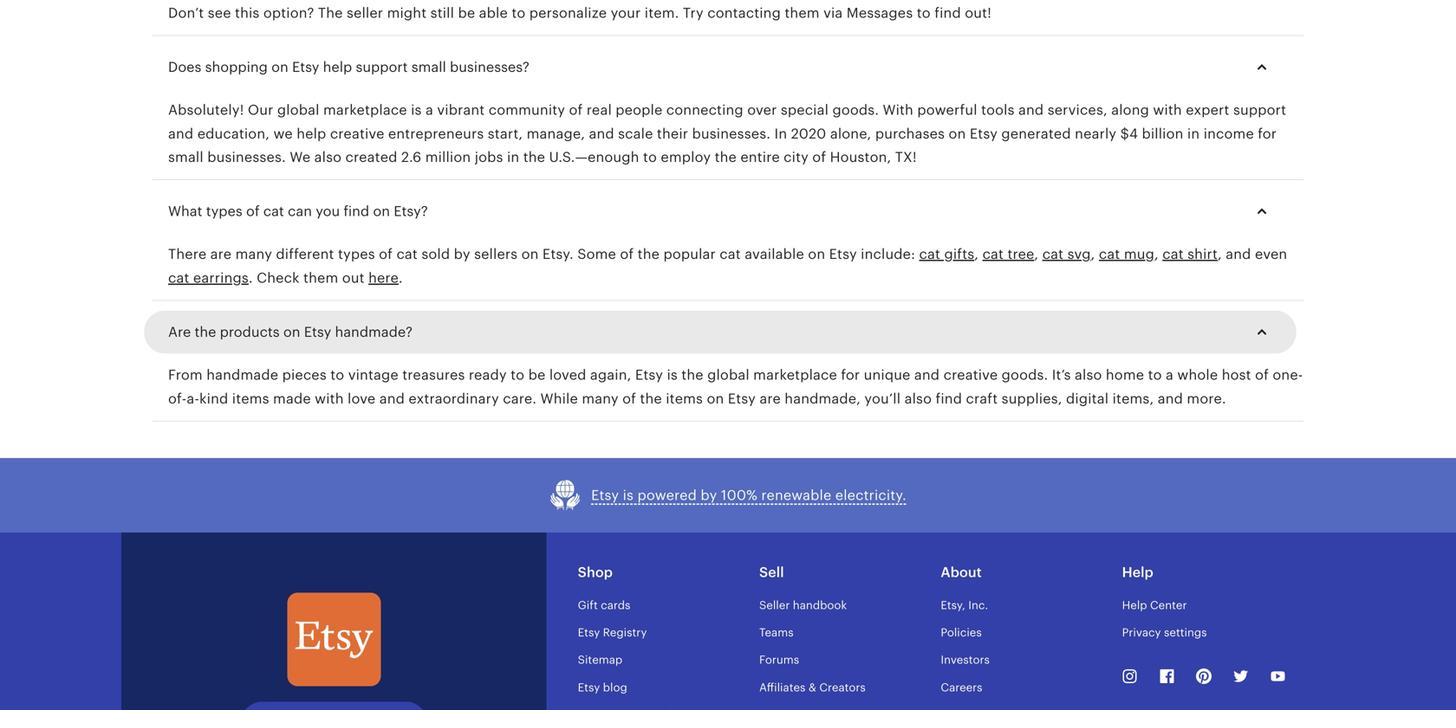 Task type: locate. For each thing, give the bounding box(es) containing it.
0 vertical spatial help
[[323, 59, 352, 75]]

1 horizontal spatial creative
[[944, 368, 998, 383]]

be for to
[[528, 368, 546, 383]]

2 horizontal spatial is
[[667, 368, 678, 383]]

1 vertical spatial by
[[701, 488, 717, 504]]

0 horizontal spatial is
[[411, 102, 422, 118]]

, left even
[[1218, 247, 1222, 262]]

privacy
[[1122, 627, 1161, 640]]

many inside the from handmade pieces to vintage treasures ready to be loved again, etsy is the global marketplace for unique and creative goods. it's also home to a whole host of one- of-a-kind items made with love and extraordinary care. while many of the items on etsy are handmade, you'll also find craft supplies, digital items, and more.
[[582, 391, 619, 407]]

businesses. down education,
[[207, 150, 286, 165]]

0 vertical spatial global
[[277, 102, 319, 118]]

0 horizontal spatial support
[[356, 59, 408, 75]]

0 vertical spatial goods.
[[833, 102, 879, 118]]

personalize
[[529, 5, 607, 21]]

etsy registry link
[[578, 627, 647, 640]]

and
[[1019, 102, 1044, 118], [168, 126, 194, 142], [589, 126, 614, 142], [1226, 247, 1251, 262], [914, 368, 940, 383], [379, 391, 405, 407], [1158, 391, 1183, 407]]

one-
[[1273, 368, 1303, 383]]

0 horizontal spatial many
[[235, 247, 272, 262]]

etsy,
[[941, 599, 965, 612]]

handmade?
[[335, 325, 413, 340]]

entire
[[741, 150, 780, 165]]

, left cat svg 'link'
[[1035, 247, 1039, 262]]

etsy left the include:
[[829, 247, 857, 262]]

digital
[[1066, 391, 1109, 407]]

.
[[249, 270, 253, 286], [399, 270, 403, 286]]

for up handmade,
[[841, 368, 860, 383]]

for inside the from handmade pieces to vintage treasures ready to be loved again, etsy is the global marketplace for unique and creative goods. it's also home to a whole host of one- of-a-kind items made with love and extraordinary care. while many of the items on etsy are handmade, you'll also find craft supplies, digital items, and more.
[[841, 368, 860, 383]]

on left etsy?
[[373, 204, 390, 220]]

craft
[[966, 391, 998, 407]]

0 vertical spatial are
[[210, 247, 232, 262]]

marketplace up handmade,
[[753, 368, 837, 383]]

etsy down 'tools'
[[970, 126, 998, 142]]

is left powered
[[623, 488, 634, 504]]

0 horizontal spatial be
[[458, 5, 475, 21]]

treasures
[[402, 368, 465, 383]]

with inside 'absolutely! our global marketplace is a vibrant community of real people connecting over special goods. with powerful tools and services, along with expert support and education, we help creative entrepreneurs start, manage, and scale their businesses. in 2020 alone, purchases on etsy generated nearly $4 billion in income for small businesses. we also created 2.6 million jobs in the u.s.—enough to employ the entire city of houston, tx!'
[[1153, 102, 1182, 118]]

items down handmade
[[232, 391, 269, 407]]

1 vertical spatial find
[[344, 204, 369, 220]]

in right jobs
[[507, 150, 520, 165]]

1 horizontal spatial a
[[1166, 368, 1174, 383]]

be inside the from handmade pieces to vintage treasures ready to be loved again, etsy is the global marketplace for unique and creative goods. it's also home to a whole host of one- of-a-kind items made with love and extraordinary care. while many of the items on etsy are handmade, you'll also find craft supplies, digital items, and more.
[[528, 368, 546, 383]]

0 vertical spatial with
[[1153, 102, 1182, 118]]

0 horizontal spatial in
[[507, 150, 520, 165]]

1 horizontal spatial be
[[528, 368, 546, 383]]

1 horizontal spatial types
[[338, 247, 375, 262]]

1 horizontal spatial them
[[785, 5, 820, 21]]

, left cat shirt link
[[1155, 247, 1159, 262]]

a up entrepreneurs
[[426, 102, 433, 118]]

etsy inside 'absolutely! our global marketplace is a vibrant community of real people connecting over special goods. with powerful tools and services, along with expert support and education, we help creative entrepreneurs start, manage, and scale their businesses. in 2020 alone, purchases on etsy generated nearly $4 billion in income for small businesses. we also created 2.6 million jobs in the u.s.—enough to employ the entire city of houston, tx!'
[[970, 126, 998, 142]]

and inside there are many different types of cat sold by sellers on etsy. some of the popular cat available on etsy include: cat gifts , cat tree , cat svg , cat mug , cat shirt , and even cat earrings . check them out here .
[[1226, 247, 1251, 262]]

by inside button
[[701, 488, 717, 504]]

cat inside dropdown button
[[263, 204, 284, 220]]

0 vertical spatial marketplace
[[323, 102, 407, 118]]

cat gifts link
[[919, 247, 975, 262]]

here link
[[368, 270, 399, 286]]

tab panel containing don't see this option? the seller might still be able to personalize your item. try contacting them via messages to find out!
[[153, 0, 1304, 422]]

0 horizontal spatial businesses.
[[207, 150, 286, 165]]

electricity.
[[835, 488, 907, 504]]

creative up craft
[[944, 368, 998, 383]]

able
[[479, 5, 508, 21]]

a
[[426, 102, 433, 118], [1166, 368, 1174, 383]]

0 vertical spatial for
[[1258, 126, 1277, 142]]

1 vertical spatial help
[[297, 126, 326, 142]]

1 horizontal spatial with
[[1153, 102, 1182, 118]]

support down 'seller'
[[356, 59, 408, 75]]

include:
[[861, 247, 916, 262]]

0 horizontal spatial goods.
[[833, 102, 879, 118]]

connecting
[[666, 102, 744, 118]]

in down 'expert'
[[1188, 126, 1200, 142]]

0 vertical spatial is
[[411, 102, 422, 118]]

1 horizontal spatial many
[[582, 391, 619, 407]]

2 help from the top
[[1122, 599, 1147, 612]]

etsy, inc. link
[[941, 599, 988, 612]]

help inside 'absolutely! our global marketplace is a vibrant community of real people connecting over special goods. with powerful tools and services, along with expert support and education, we help creative entrepreneurs start, manage, and scale their businesses. in 2020 alone, purchases on etsy generated nearly $4 billion in income for small businesses. we also created 2.6 million jobs in the u.s.—enough to employ the entire city of houston, tx!'
[[297, 126, 326, 142]]

1 horizontal spatial .
[[399, 270, 403, 286]]

investors link
[[941, 654, 990, 667]]

marketplace inside 'absolutely! our global marketplace is a vibrant community of real people connecting over special goods. with powerful tools and services, along with expert support and education, we help creative entrepreneurs start, manage, and scale their businesses. in 2020 alone, purchases on etsy generated nearly $4 billion in income for small businesses. we also created 2.6 million jobs in the u.s.—enough to employ the entire city of houston, tx!'
[[323, 102, 407, 118]]

0 horizontal spatial small
[[168, 150, 204, 165]]

city
[[784, 150, 809, 165]]

1 vertical spatial businesses.
[[207, 150, 286, 165]]

of
[[569, 102, 583, 118], [812, 150, 826, 165], [246, 204, 260, 220], [379, 247, 393, 262], [620, 247, 634, 262], [1255, 368, 1269, 383], [623, 391, 636, 407]]

0 vertical spatial by
[[454, 247, 470, 262]]

privacy settings
[[1122, 627, 1207, 640]]

types
[[206, 204, 242, 220], [338, 247, 375, 262]]

1 horizontal spatial is
[[623, 488, 634, 504]]

types up the out
[[338, 247, 375, 262]]

global
[[277, 102, 319, 118], [707, 368, 750, 383]]

to down scale
[[643, 150, 657, 165]]

businesses. down the connecting
[[692, 126, 771, 142]]

1 horizontal spatial are
[[760, 391, 781, 407]]

0 horizontal spatial by
[[454, 247, 470, 262]]

0 vertical spatial them
[[785, 5, 820, 21]]

0 horizontal spatial types
[[206, 204, 242, 220]]

to right able
[[512, 5, 526, 21]]

0 horizontal spatial a
[[426, 102, 433, 118]]

to inside 'absolutely! our global marketplace is a vibrant community of real people connecting over special goods. with powerful tools and services, along with expert support and education, we help creative entrepreneurs start, manage, and scale their businesses. in 2020 alone, purchases on etsy generated nearly $4 billion in income for small businesses. we also created 2.6 million jobs in the u.s.—enough to employ the entire city of houston, tx!'
[[643, 150, 657, 165]]

find right you
[[344, 204, 369, 220]]

1 horizontal spatial marketplace
[[753, 368, 837, 383]]

. left check
[[249, 270, 253, 286]]

, left cat tree link
[[975, 247, 979, 262]]

1 vertical spatial also
[[1075, 368, 1102, 383]]

0 horizontal spatial global
[[277, 102, 319, 118]]

0 vertical spatial a
[[426, 102, 433, 118]]

seller
[[759, 599, 790, 612]]

0 vertical spatial help
[[1122, 565, 1154, 581]]

are the products on etsy handmade?
[[168, 325, 413, 340]]

also right you'll
[[905, 391, 932, 407]]

1 horizontal spatial for
[[1258, 126, 1277, 142]]

are
[[210, 247, 232, 262], [760, 391, 781, 407]]

many up check
[[235, 247, 272, 262]]

goods. inside 'absolutely! our global marketplace is a vibrant community of real people connecting over special goods. with powerful tools and services, along with expert support and education, we help creative entrepreneurs start, manage, and scale their businesses. in 2020 alone, purchases on etsy generated nearly $4 billion in income for small businesses. we also created 2.6 million jobs in the u.s.—enough to employ the entire city of houston, tx!'
[[833, 102, 879, 118]]

the
[[523, 150, 545, 165], [715, 150, 737, 165], [638, 247, 660, 262], [195, 325, 216, 340], [682, 368, 704, 383], [640, 391, 662, 407]]

houston,
[[830, 150, 891, 165]]

cat left svg
[[1043, 247, 1064, 262]]

absolutely!
[[168, 102, 244, 118]]

and down absolutely! at the left of page
[[168, 126, 194, 142]]

policies
[[941, 627, 982, 640]]

for inside 'absolutely! our global marketplace is a vibrant community of real people connecting over special goods. with powerful tools and services, along with expert support and education, we help creative entrepreneurs start, manage, and scale their businesses. in 2020 alone, purchases on etsy generated nearly $4 billion in income for small businesses. we also created 2.6 million jobs in the u.s.—enough to employ the entire city of houston, tx!'
[[1258, 126, 1277, 142]]

1 horizontal spatial small
[[412, 59, 446, 75]]

on down are the products on etsy handmade? dropdown button
[[707, 391, 724, 407]]

on inside 'absolutely! our global marketplace is a vibrant community of real people connecting over special goods. with powerful tools and services, along with expert support and education, we help creative entrepreneurs start, manage, and scale their businesses. in 2020 alone, purchases on etsy generated nearly $4 billion in income for small businesses. we also created 2.6 million jobs in the u.s.—enough to employ the entire city of houston, tx!'
[[949, 126, 966, 142]]

them down different
[[303, 270, 338, 286]]

types right what
[[206, 204, 242, 220]]

sitemap
[[578, 654, 623, 667]]

is up entrepreneurs
[[411, 102, 422, 118]]

of left can
[[246, 204, 260, 220]]

2 vertical spatial find
[[936, 391, 962, 407]]

tx!
[[895, 150, 917, 165]]

marketplace down does shopping on etsy help support small businesses?
[[323, 102, 407, 118]]

0 horizontal spatial are
[[210, 247, 232, 262]]

1 vertical spatial help
[[1122, 599, 1147, 612]]

etsy up pieces in the left of the page
[[304, 325, 331, 340]]

items,
[[1113, 391, 1154, 407]]

available
[[745, 247, 804, 262]]

your
[[611, 5, 641, 21]]

0 vertical spatial in
[[1188, 126, 1200, 142]]

also up digital
[[1075, 368, 1102, 383]]

the
[[318, 5, 343, 21]]

1 vertical spatial many
[[582, 391, 619, 407]]

in
[[775, 126, 787, 142]]

supplies,
[[1002, 391, 1062, 407]]

handbook
[[793, 599, 847, 612]]

2 , from the left
[[1035, 247, 1039, 262]]

a inside the from handmade pieces to vintage treasures ready to be loved again, etsy is the global marketplace for unique and creative goods. it's also home to a whole host of one- of-a-kind items made with love and extraordinary care. while many of the items on etsy are handmade, you'll also find craft supplies, digital items, and more.
[[1166, 368, 1174, 383]]

by left 100% on the bottom
[[701, 488, 717, 504]]

2 horizontal spatial also
[[1075, 368, 1102, 383]]

care.
[[503, 391, 537, 407]]

be up care.
[[528, 368, 546, 383]]

tab panel
[[153, 0, 1304, 422]]

1 horizontal spatial also
[[905, 391, 932, 407]]

are inside the from handmade pieces to vintage treasures ready to be loved again, etsy is the global marketplace for unique and creative goods. it's also home to a whole host of one- of-a-kind items made with love and extraordinary care. while many of the items on etsy are handmade, you'll also find craft supplies, digital items, and more.
[[760, 391, 781, 407]]

1 horizontal spatial support
[[1233, 102, 1286, 118]]

cat mug link
[[1099, 247, 1155, 262]]

1 vertical spatial goods.
[[1002, 368, 1048, 383]]

with left "love"
[[315, 391, 344, 407]]

creative up created
[[330, 126, 384, 142]]

0 vertical spatial support
[[356, 59, 408, 75]]

1 vertical spatial in
[[507, 150, 520, 165]]

teams link
[[759, 627, 794, 640]]

2020
[[791, 126, 826, 142]]

0 horizontal spatial items
[[232, 391, 269, 407]]

a inside 'absolutely! our global marketplace is a vibrant community of real people connecting over special goods. with powerful tools and services, along with expert support and education, we help creative entrepreneurs start, manage, and scale their businesses. in 2020 alone, purchases on etsy generated nearly $4 billion in income for small businesses. we also created 2.6 million jobs in the u.s.—enough to employ the entire city of houston, tx!'
[[426, 102, 433, 118]]

from handmade pieces to vintage treasures ready to be loved again, etsy is the global marketplace for unique and creative goods. it's also home to a whole host of one- of-a-kind items made with love and extraordinary care. while many of the items on etsy are handmade, you'll also find craft supplies, digital items, and more.
[[168, 368, 1303, 407]]

. right the out
[[399, 270, 403, 286]]

1 horizontal spatial goods.
[[1002, 368, 1048, 383]]

, left the cat mug link
[[1091, 247, 1095, 262]]

0 vertical spatial businesses.
[[692, 126, 771, 142]]

is right again,
[[667, 368, 678, 383]]

support up income
[[1233, 102, 1286, 118]]

be right still
[[458, 5, 475, 21]]

many down again,
[[582, 391, 619, 407]]

3 , from the left
[[1091, 247, 1095, 262]]

1 help from the top
[[1122, 565, 1154, 581]]

a left 'whole'
[[1166, 368, 1174, 383]]

of inside dropdown button
[[246, 204, 260, 220]]

of down again,
[[623, 391, 636, 407]]

check
[[257, 270, 300, 286]]

with up billion
[[1153, 102, 1182, 118]]

0 horizontal spatial marketplace
[[323, 102, 407, 118]]

million
[[425, 150, 471, 165]]

on down powerful
[[949, 126, 966, 142]]

etsy blog link
[[578, 682, 627, 695]]

to up care.
[[511, 368, 525, 383]]

help for help center
[[1122, 599, 1147, 612]]

scale
[[618, 126, 653, 142]]

small down absolutely! at the left of page
[[168, 150, 204, 165]]

you'll
[[865, 391, 901, 407]]

by right sold
[[454, 247, 470, 262]]

etsy left powered
[[591, 488, 619, 504]]

1 vertical spatial is
[[667, 368, 678, 383]]

for right income
[[1258, 126, 1277, 142]]

also right we
[[314, 150, 342, 165]]

find left craft
[[936, 391, 962, 407]]

etsy is powered by 100% renewable electricity. button
[[550, 479, 907, 512]]

and down 'whole'
[[1158, 391, 1183, 407]]

nearly
[[1075, 126, 1117, 142]]

items down are the products on etsy handmade? dropdown button
[[666, 391, 703, 407]]

on left the etsy.
[[521, 247, 539, 262]]

1 vertical spatial a
[[1166, 368, 1174, 383]]

1 vertical spatial be
[[528, 368, 546, 383]]

sellers
[[474, 247, 518, 262]]

small inside dropdown button
[[412, 59, 446, 75]]

etsy inside button
[[591, 488, 619, 504]]

etsy down are the products on etsy handmade? dropdown button
[[728, 391, 756, 407]]

on right products
[[283, 325, 300, 340]]

5 , from the left
[[1218, 247, 1222, 262]]

affiliates & creators link
[[759, 682, 866, 695]]

careers
[[941, 682, 983, 695]]

0 horizontal spatial them
[[303, 270, 338, 286]]

cat left can
[[263, 204, 284, 220]]

2 vertical spatial also
[[905, 391, 932, 407]]

1 vertical spatial small
[[168, 150, 204, 165]]

1 vertical spatial for
[[841, 368, 860, 383]]

1 vertical spatial with
[[315, 391, 344, 407]]

goods. inside the from handmade pieces to vintage treasures ready to be loved again, etsy is the global marketplace for unique and creative goods. it's also home to a whole host of one- of-a-kind items made with love and extraordinary care. while many of the items on etsy are handmade, you'll also find craft supplies, digital items, and more.
[[1002, 368, 1048, 383]]

help up we
[[297, 126, 326, 142]]

1 vertical spatial are
[[760, 391, 781, 407]]

etsy down 'option?'
[[292, 59, 319, 75]]

support inside dropdown button
[[356, 59, 408, 75]]

1 horizontal spatial global
[[707, 368, 750, 383]]

0 vertical spatial also
[[314, 150, 342, 165]]

0 vertical spatial small
[[412, 59, 446, 75]]

0 vertical spatial creative
[[330, 126, 384, 142]]

1 vertical spatial marketplace
[[753, 368, 837, 383]]

etsy left blog
[[578, 682, 600, 695]]

them left via at the right of the page
[[785, 5, 820, 21]]

small up vibrant
[[412, 59, 446, 75]]

global down are the products on etsy handmade? dropdown button
[[707, 368, 750, 383]]

types inside there are many different types of cat sold by sellers on etsy. some of the popular cat available on etsy include: cat gifts , cat tree , cat svg , cat mug , cat shirt , and even cat earrings . check them out here .
[[338, 247, 375, 262]]

on right shopping
[[271, 59, 288, 75]]

0 horizontal spatial also
[[314, 150, 342, 165]]

and down vintage
[[379, 391, 405, 407]]

1 vertical spatial types
[[338, 247, 375, 262]]

0 vertical spatial many
[[235, 247, 272, 262]]

different
[[276, 247, 334, 262]]

and left even
[[1226, 247, 1251, 262]]

out!
[[965, 5, 992, 21]]

over
[[747, 102, 777, 118]]

etsy
[[292, 59, 319, 75], [970, 126, 998, 142], [829, 247, 857, 262], [304, 325, 331, 340], [635, 368, 663, 383], [728, 391, 756, 407], [591, 488, 619, 504], [578, 627, 600, 640], [578, 682, 600, 695]]

2 vertical spatial is
[[623, 488, 634, 504]]

global up we
[[277, 102, 319, 118]]

their
[[657, 126, 688, 142]]

for
[[1258, 126, 1277, 142], [841, 368, 860, 383]]

0 horizontal spatial with
[[315, 391, 344, 407]]

employ
[[661, 150, 711, 165]]

are up earrings
[[210, 247, 232, 262]]

don't
[[168, 5, 204, 21]]

types inside dropdown button
[[206, 204, 242, 220]]

help up help center
[[1122, 565, 1154, 581]]

0 horizontal spatial .
[[249, 270, 253, 286]]

help up privacy
[[1122, 599, 1147, 612]]

1 vertical spatial them
[[303, 270, 338, 286]]

is inside the from handmade pieces to vintage treasures ready to be loved again, etsy is the global marketplace for unique and creative goods. it's also home to a whole host of one- of-a-kind items made with love and extraordinary care. while many of the items on etsy are handmade, you'll also find craft supplies, digital items, and more.
[[667, 368, 678, 383]]

and right unique
[[914, 368, 940, 383]]

marketplace
[[323, 102, 407, 118], [753, 368, 837, 383]]

also
[[314, 150, 342, 165], [1075, 368, 1102, 383], [905, 391, 932, 407]]

shop
[[578, 565, 613, 581]]

help down the
[[323, 59, 352, 75]]

sold
[[422, 247, 450, 262]]

absolutely! our global marketplace is a vibrant community of real people connecting over special goods. with powerful tools and services, along with expert support and education, we help creative entrepreneurs start, manage, and scale their businesses. in 2020 alone, purchases on etsy generated nearly $4 billion in income for small businesses. we also created 2.6 million jobs in the u.s.—enough to employ the entire city of houston, tx!
[[168, 102, 1286, 165]]

cat
[[263, 204, 284, 220], [397, 247, 418, 262], [720, 247, 741, 262], [919, 247, 941, 262], [983, 247, 1004, 262], [1043, 247, 1064, 262], [1099, 247, 1120, 262], [1163, 247, 1184, 262], [168, 270, 189, 286]]

0 vertical spatial find
[[935, 5, 961, 21]]

option?
[[263, 5, 314, 21]]

1 vertical spatial creative
[[944, 368, 998, 383]]

goods. up alone,
[[833, 102, 879, 118]]

goods. up supplies,
[[1002, 368, 1048, 383]]

1 horizontal spatial by
[[701, 488, 717, 504]]

loved
[[549, 368, 586, 383]]

1 vertical spatial support
[[1233, 102, 1286, 118]]

about
[[941, 565, 982, 581]]

with
[[883, 102, 914, 118]]

does
[[168, 59, 201, 75]]

investors
[[941, 654, 990, 667]]

0 vertical spatial be
[[458, 5, 475, 21]]

0 horizontal spatial creative
[[330, 126, 384, 142]]

1 horizontal spatial items
[[666, 391, 703, 407]]

0 horizontal spatial for
[[841, 368, 860, 383]]

find left out!
[[935, 5, 961, 21]]

of right host
[[1255, 368, 1269, 383]]

1 vertical spatial global
[[707, 368, 750, 383]]

0 vertical spatial types
[[206, 204, 242, 220]]



Task type: describe. For each thing, give the bounding box(es) containing it.
1 . from the left
[[249, 270, 253, 286]]

whole
[[1178, 368, 1218, 383]]

cat earrings link
[[168, 270, 249, 286]]

of-
[[168, 391, 187, 407]]

blog
[[603, 682, 627, 695]]

alone,
[[830, 126, 872, 142]]

of right some
[[620, 247, 634, 262]]

there
[[168, 247, 207, 262]]

don't see this option? the seller might still be able to personalize your item. try contacting them via messages to find out!
[[168, 5, 992, 21]]

u.s.—enough
[[549, 150, 639, 165]]

to right pieces in the left of the page
[[330, 368, 344, 383]]

special
[[781, 102, 829, 118]]

ready
[[469, 368, 507, 383]]

with inside the from handmade pieces to vintage treasures ready to be loved again, etsy is the global marketplace for unique and creative goods. it's also home to a whole host of one- of-a-kind items made with love and extraordinary care. while many of the items on etsy are handmade, you'll also find craft supplies, digital items, and more.
[[315, 391, 344, 407]]

also inside 'absolutely! our global marketplace is a vibrant community of real people connecting over special goods. with powerful tools and services, along with expert support and education, we help creative entrepreneurs start, manage, and scale their businesses. in 2020 alone, purchases on etsy generated nearly $4 billion in income for small businesses. we also created 2.6 million jobs in the u.s.—enough to employ the entire city of houston, tx!'
[[314, 150, 342, 165]]

marketplace inside the from handmade pieces to vintage treasures ready to be loved again, etsy is the global marketplace for unique and creative goods. it's also home to a whole host of one- of-a-kind items made with love and extraordinary care. while many of the items on etsy are handmade, you'll also find craft supplies, digital items, and more.
[[753, 368, 837, 383]]

made
[[273, 391, 311, 407]]

still
[[431, 5, 454, 21]]

etsy right again,
[[635, 368, 663, 383]]

entrepreneurs
[[388, 126, 484, 142]]

cat left mug
[[1099, 247, 1120, 262]]

does shopping on etsy help support small businesses?
[[168, 59, 530, 75]]

them inside there are many different types of cat sold by sellers on etsy. some of the popular cat available on etsy include: cat gifts , cat tree , cat svg , cat mug , cat shirt , and even cat earrings . check them out here .
[[303, 270, 338, 286]]

people
[[616, 102, 663, 118]]

etsy, inc.
[[941, 599, 988, 612]]

global inside 'absolutely! our global marketplace is a vibrant community of real people connecting over special goods. with powerful tools and services, along with expert support and education, we help creative entrepreneurs start, manage, and scale their businesses. in 2020 alone, purchases on etsy generated nearly $4 billion in income for small businesses. we also created 2.6 million jobs in the u.s.—enough to employ the entire city of houston, tx!'
[[277, 102, 319, 118]]

etsy blog
[[578, 682, 627, 695]]

help inside dropdown button
[[323, 59, 352, 75]]

some
[[577, 247, 616, 262]]

what types of cat can you find on etsy? button
[[153, 191, 1288, 233]]

try
[[683, 5, 704, 21]]

are inside there are many different types of cat sold by sellers on etsy. some of the popular cat available on etsy include: cat gifts , cat tree , cat svg , cat mug , cat shirt , and even cat earrings . check them out here .
[[210, 247, 232, 262]]

and down real at the top left of page
[[589, 126, 614, 142]]

2 . from the left
[[399, 270, 403, 286]]

help for help
[[1122, 565, 1154, 581]]

1 horizontal spatial businesses.
[[692, 126, 771, 142]]

find inside what types of cat can you find on etsy? dropdown button
[[344, 204, 369, 220]]

handmade
[[206, 368, 278, 383]]

cat svg link
[[1043, 247, 1091, 262]]

of up here link
[[379, 247, 393, 262]]

to right home
[[1148, 368, 1162, 383]]

manage,
[[527, 126, 585, 142]]

creative inside the from handmade pieces to vintage treasures ready to be loved again, etsy is the global marketplace for unique and creative goods. it's also home to a whole host of one- of-a-kind items made with love and extraordinary care. while many of the items on etsy are handmade, you'll also find craft supplies, digital items, and more.
[[944, 368, 998, 383]]

expert
[[1186, 102, 1230, 118]]

you
[[316, 204, 340, 220]]

the inside there are many different types of cat sold by sellers on etsy. some of the popular cat available on etsy include: cat gifts , cat tree , cat svg , cat mug , cat shirt , and even cat earrings . check them out here .
[[638, 247, 660, 262]]

handmade,
[[785, 391, 861, 407]]

cat left shirt
[[1163, 247, 1184, 262]]

cat left tree
[[983, 247, 1004, 262]]

gift
[[578, 599, 598, 612]]

etsy inside there are many different types of cat sold by sellers on etsy. some of the popular cat available on etsy include: cat gifts , cat tree , cat svg , cat mug , cat shirt , and even cat earrings . check them out here .
[[829, 247, 857, 262]]

products
[[220, 325, 280, 340]]

is inside 'absolutely! our global marketplace is a vibrant community of real people connecting over special goods. with powerful tools and services, along with expert support and education, we help creative entrepreneurs start, manage, and scale their businesses. in 2020 alone, purchases on etsy generated nearly $4 billion in income for small businesses. we also created 2.6 million jobs in the u.s.—enough to employ the entire city of houston, tx!'
[[411, 102, 422, 118]]

small inside 'absolutely! our global marketplace is a vibrant community of real people connecting over special goods. with powerful tools and services, along with expert support and education, we help creative entrepreneurs start, manage, and scale their businesses. in 2020 alone, purchases on etsy generated nearly $4 billion in income for small businesses. we also created 2.6 million jobs in the u.s.—enough to employ the entire city of houston, tx!'
[[168, 150, 204, 165]]

seller handbook
[[759, 599, 847, 612]]

privacy settings link
[[1122, 627, 1207, 640]]

vibrant
[[437, 102, 485, 118]]

start,
[[488, 126, 523, 142]]

1 , from the left
[[975, 247, 979, 262]]

etsy down gift
[[578, 627, 600, 640]]

affiliates & creators
[[759, 682, 866, 695]]

more.
[[1187, 391, 1226, 407]]

tree
[[1008, 247, 1035, 262]]

settings
[[1164, 627, 1207, 640]]

renewable
[[761, 488, 832, 504]]

education,
[[197, 126, 270, 142]]

creative inside 'absolutely! our global marketplace is a vibrant community of real people connecting over special goods. with powerful tools and services, along with expert support and education, we help creative entrepreneurs start, manage, and scale their businesses. in 2020 alone, purchases on etsy generated nearly $4 billion in income for small businesses. we also created 2.6 million jobs in the u.s.—enough to employ the entire city of houston, tx!'
[[330, 126, 384, 142]]

again,
[[590, 368, 632, 383]]

many inside there are many different types of cat sold by sellers on etsy. some of the popular cat available on etsy include: cat gifts , cat tree , cat svg , cat mug , cat shirt , and even cat earrings . check them out here .
[[235, 247, 272, 262]]

created
[[345, 150, 397, 165]]

is inside button
[[623, 488, 634, 504]]

tools
[[981, 102, 1015, 118]]

etsy.
[[543, 247, 574, 262]]

purchases
[[875, 126, 945, 142]]

etsy is powered by 100% renewable electricity.
[[591, 488, 907, 504]]

4 , from the left
[[1155, 247, 1159, 262]]

find inside the from handmade pieces to vintage treasures ready to be loved again, etsy is the global marketplace for unique and creative goods. it's also home to a whole host of one- of-a-kind items made with love and extraordinary care. while many of the items on etsy are handmade, you'll also find craft supplies, digital items, and more.
[[936, 391, 962, 407]]

of right city
[[812, 150, 826, 165]]

gift cards link
[[578, 599, 631, 612]]

global inside the from handmade pieces to vintage treasures ready to be loved again, etsy is the global marketplace for unique and creative goods. it's also home to a whole host of one- of-a-kind items made with love and extraordinary care. while many of the items on etsy are handmade, you'll also find craft supplies, digital items, and more.
[[707, 368, 750, 383]]

on inside dropdown button
[[373, 204, 390, 220]]

shopping
[[205, 59, 268, 75]]

can
[[288, 204, 312, 220]]

on inside the from handmade pieces to vintage treasures ready to be loved again, etsy is the global marketplace for unique and creative goods. it's also home to a whole host of one- of-a-kind items made with love and extraordinary care. while many of the items on etsy are handmade, you'll also find craft supplies, digital items, and more.
[[707, 391, 724, 407]]

billion
[[1142, 126, 1184, 142]]

popular
[[664, 247, 716, 262]]

cat left sold
[[397, 247, 418, 262]]

forums
[[759, 654, 799, 667]]

powered
[[638, 488, 697, 504]]

svg
[[1068, 247, 1091, 262]]

be for still
[[458, 5, 475, 21]]

to right 'messages'
[[917, 5, 931, 21]]

income
[[1204, 126, 1254, 142]]

love
[[348, 391, 376, 407]]

cat right popular
[[720, 247, 741, 262]]

and up the generated
[[1019, 102, 1044, 118]]

1 horizontal spatial in
[[1188, 126, 1200, 142]]

along
[[1111, 102, 1149, 118]]

cards
[[601, 599, 631, 612]]

while
[[540, 391, 578, 407]]

we
[[290, 150, 311, 165]]

does shopping on etsy help support small businesses? button
[[153, 46, 1288, 88]]

of left real at the top left of page
[[569, 102, 583, 118]]

teams
[[759, 627, 794, 640]]

by inside there are many different types of cat sold by sellers on etsy. some of the popular cat available on etsy include: cat gifts , cat tree , cat svg , cat mug , cat shirt , and even cat earrings . check them out here .
[[454, 247, 470, 262]]

2 items from the left
[[666, 391, 703, 407]]

see
[[208, 5, 231, 21]]

on right available
[[808, 247, 825, 262]]

1 items from the left
[[232, 391, 269, 407]]

here
[[368, 270, 399, 286]]

center
[[1150, 599, 1187, 612]]

seller handbook link
[[759, 599, 847, 612]]

careers link
[[941, 682, 983, 695]]

community
[[489, 102, 565, 118]]

cat left gifts
[[919, 247, 941, 262]]

out
[[342, 270, 365, 286]]

the inside dropdown button
[[195, 325, 216, 340]]

etsy?
[[394, 204, 428, 220]]

unique
[[864, 368, 911, 383]]

generated
[[1002, 126, 1071, 142]]

cat down there
[[168, 270, 189, 286]]

our
[[248, 102, 273, 118]]

support inside 'absolutely! our global marketplace is a vibrant community of real people connecting over special goods. with powerful tools and services, along with expert support and education, we help creative entrepreneurs start, manage, and scale their businesses. in 2020 alone, purchases on etsy generated nearly $4 billion in income for small businesses. we also created 2.6 million jobs in the u.s.—enough to employ the entire city of houston, tx!'
[[1233, 102, 1286, 118]]

even
[[1255, 247, 1288, 262]]



Task type: vqa. For each thing, say whether or not it's contained in the screenshot.
of in the dropdown button
yes



